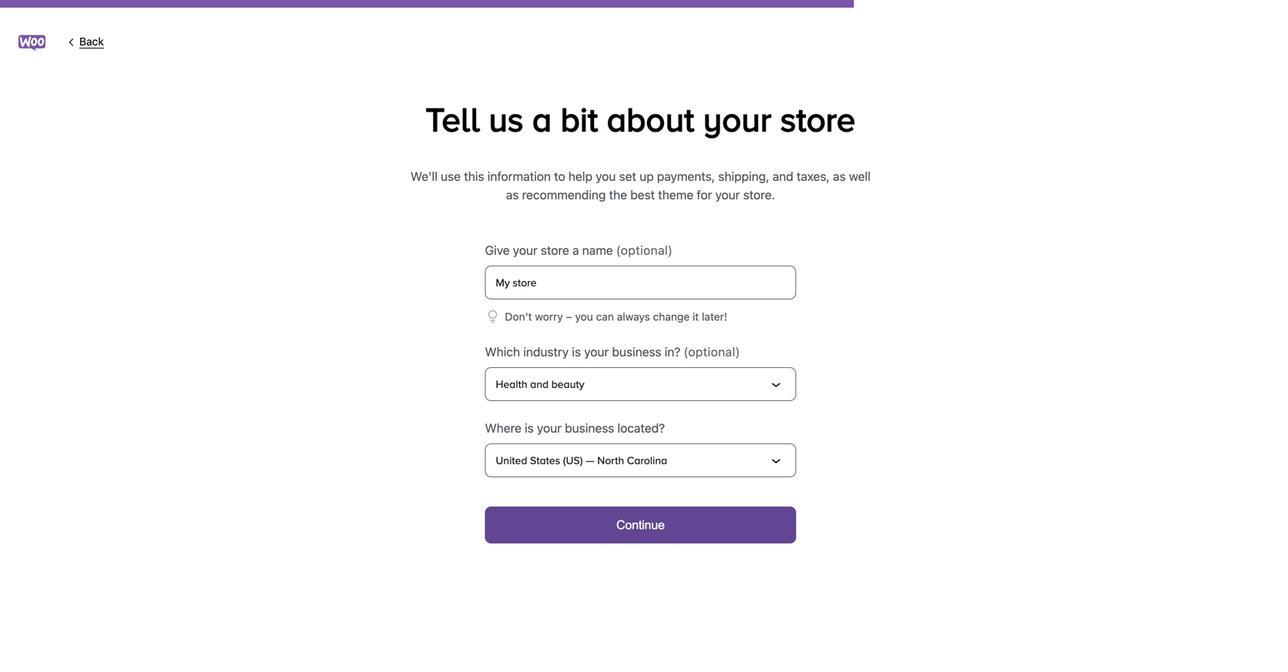Task type: describe. For each thing, give the bounding box(es) containing it.
tell
[[426, 100, 480, 138]]

change
[[653, 310, 690, 323]]

where is your business located?
[[485, 421, 665, 436]]

located?
[[618, 421, 665, 436]]

set
[[619, 169, 636, 184]]

payments,
[[657, 169, 715, 184]]

Select country/region search field
[[496, 453, 767, 468]]

we'll use this information to help you set up payments, shipping, and taxes, as well as recommending the best theme for your store.
[[411, 169, 871, 202]]

1 horizontal spatial is
[[572, 345, 581, 359]]

bit
[[561, 100, 598, 138]]

about
[[607, 100, 695, 138]]

your inside we'll use this information to help you set up payments, shipping, and taxes, as well as recommending the best theme for your store.
[[715, 188, 740, 202]]

1 vertical spatial is
[[525, 421, 534, 436]]

name
[[582, 243, 613, 258]]

we'll
[[411, 169, 438, 184]]

0 vertical spatial business
[[612, 345, 662, 359]]

Ex. My awesome store text field
[[485, 266, 796, 300]]

1 vertical spatial store
[[541, 243, 569, 258]]

where
[[485, 421, 522, 436]]

and
[[773, 169, 794, 184]]

1 horizontal spatial (
[[684, 345, 688, 359]]

your down can
[[584, 345, 609, 359]]

best
[[630, 188, 655, 202]]

us
[[489, 100, 524, 138]]

0 vertical spatial (
[[616, 243, 621, 258]]

use
[[441, 169, 461, 184]]

to
[[554, 169, 565, 184]]

later!
[[702, 310, 727, 323]]

taxes,
[[797, 169, 830, 184]]

you inside we'll use this information to help you set up payments, shipping, and taxes, as well as recommending the best theme for your store.
[[596, 169, 616, 184]]

back link
[[64, 35, 141, 50]]

in?
[[665, 345, 681, 359]]

0 horizontal spatial )
[[668, 243, 673, 258]]

store.
[[743, 188, 775, 202]]

–
[[566, 310, 572, 323]]

for
[[697, 188, 712, 202]]



Task type: vqa. For each thing, say whether or not it's contained in the screenshot.
) to the left
yes



Task type: locate. For each thing, give the bounding box(es) containing it.
continue button
[[485, 507, 796, 544]]

1 horizontal spatial optional
[[688, 345, 736, 359]]

theme
[[658, 188, 694, 202]]

store up taxes, at the right top of page
[[781, 100, 856, 138]]

1 vertical spatial you
[[575, 310, 593, 323]]

help
[[569, 169, 593, 184]]

you right –
[[575, 310, 593, 323]]

shipping,
[[718, 169, 769, 184]]

0 horizontal spatial store
[[541, 243, 569, 258]]

optional up ex. my awesome store text box
[[621, 243, 668, 258]]

0 vertical spatial store
[[781, 100, 856, 138]]

always
[[617, 310, 650, 323]]

information
[[488, 169, 551, 184]]

a left name
[[573, 243, 579, 258]]

0 horizontal spatial (
[[616, 243, 621, 258]]

is right industry
[[572, 345, 581, 359]]

don't worry – you can always change it later!
[[505, 310, 727, 323]]

( right in?
[[684, 345, 688, 359]]

your right where at the left of page
[[537, 421, 562, 436]]

1 vertical spatial as
[[506, 188, 519, 202]]

which
[[485, 345, 520, 359]]

as down information
[[506, 188, 519, 202]]

0 vertical spatial optional
[[621, 243, 668, 258]]

as
[[833, 169, 846, 184], [506, 188, 519, 202]]

business left located?
[[565, 421, 614, 436]]

store
[[781, 100, 856, 138], [541, 243, 569, 258]]

) right in?
[[736, 345, 740, 359]]

1 vertical spatial business
[[565, 421, 614, 436]]

a
[[532, 100, 552, 138], [573, 243, 579, 258]]

your
[[703, 100, 772, 138], [715, 188, 740, 202], [513, 243, 538, 258], [584, 345, 609, 359], [537, 421, 562, 436]]

can
[[596, 310, 614, 323]]

0 horizontal spatial is
[[525, 421, 534, 436]]

give
[[485, 243, 510, 258]]

it
[[693, 310, 699, 323]]

)
[[668, 243, 673, 258], [736, 345, 740, 359]]

0 vertical spatial you
[[596, 169, 616, 184]]

which industry is your business in? ( optional )
[[485, 345, 740, 359]]

optional down later!
[[688, 345, 736, 359]]

1 vertical spatial optional
[[688, 345, 736, 359]]

a right us on the left top of the page
[[532, 100, 552, 138]]

1 horizontal spatial )
[[736, 345, 740, 359]]

0 vertical spatial )
[[668, 243, 673, 258]]

1 horizontal spatial a
[[573, 243, 579, 258]]

1 horizontal spatial store
[[781, 100, 856, 138]]

well
[[849, 169, 871, 184]]

don't
[[505, 310, 532, 323]]

0 horizontal spatial a
[[532, 100, 552, 138]]

0 vertical spatial a
[[532, 100, 552, 138]]

0 horizontal spatial as
[[506, 188, 519, 202]]

) up ex. my awesome store text box
[[668, 243, 673, 258]]

up
[[640, 169, 654, 184]]

1 vertical spatial a
[[573, 243, 579, 258]]

you
[[596, 169, 616, 184], [575, 310, 593, 323]]

tell us a bit about your store
[[426, 100, 856, 138]]

is
[[572, 345, 581, 359], [525, 421, 534, 436]]

is right where at the left of page
[[525, 421, 534, 436]]

industry
[[523, 345, 569, 359]]

1 vertical spatial )
[[736, 345, 740, 359]]

0 horizontal spatial you
[[575, 310, 593, 323]]

(
[[616, 243, 621, 258], [684, 345, 688, 359]]

continue
[[617, 518, 665, 532]]

1 horizontal spatial as
[[833, 169, 846, 184]]

0 vertical spatial is
[[572, 345, 581, 359]]

1 horizontal spatial you
[[596, 169, 616, 184]]

back
[[79, 35, 104, 48]]

you left set
[[596, 169, 616, 184]]

1 vertical spatial (
[[684, 345, 688, 359]]

as left well
[[833, 169, 846, 184]]

your up shipping,
[[703, 100, 772, 138]]

your right "give"
[[513, 243, 538, 258]]

store left name
[[541, 243, 569, 258]]

( right name
[[616, 243, 621, 258]]

this
[[464, 169, 484, 184]]

business up select an industry search box at bottom
[[612, 345, 662, 359]]

business
[[612, 345, 662, 359], [565, 421, 614, 436]]

the
[[609, 188, 627, 202]]

your right for
[[715, 188, 740, 202]]

worry
[[535, 310, 563, 323]]

recommending
[[522, 188, 606, 202]]

Select an industry search field
[[496, 377, 767, 392]]

0 vertical spatial as
[[833, 169, 846, 184]]

0 horizontal spatial optional
[[621, 243, 668, 258]]

optional
[[621, 243, 668, 258], [688, 345, 736, 359]]

give your store a name ( optional )
[[485, 243, 673, 258]]



